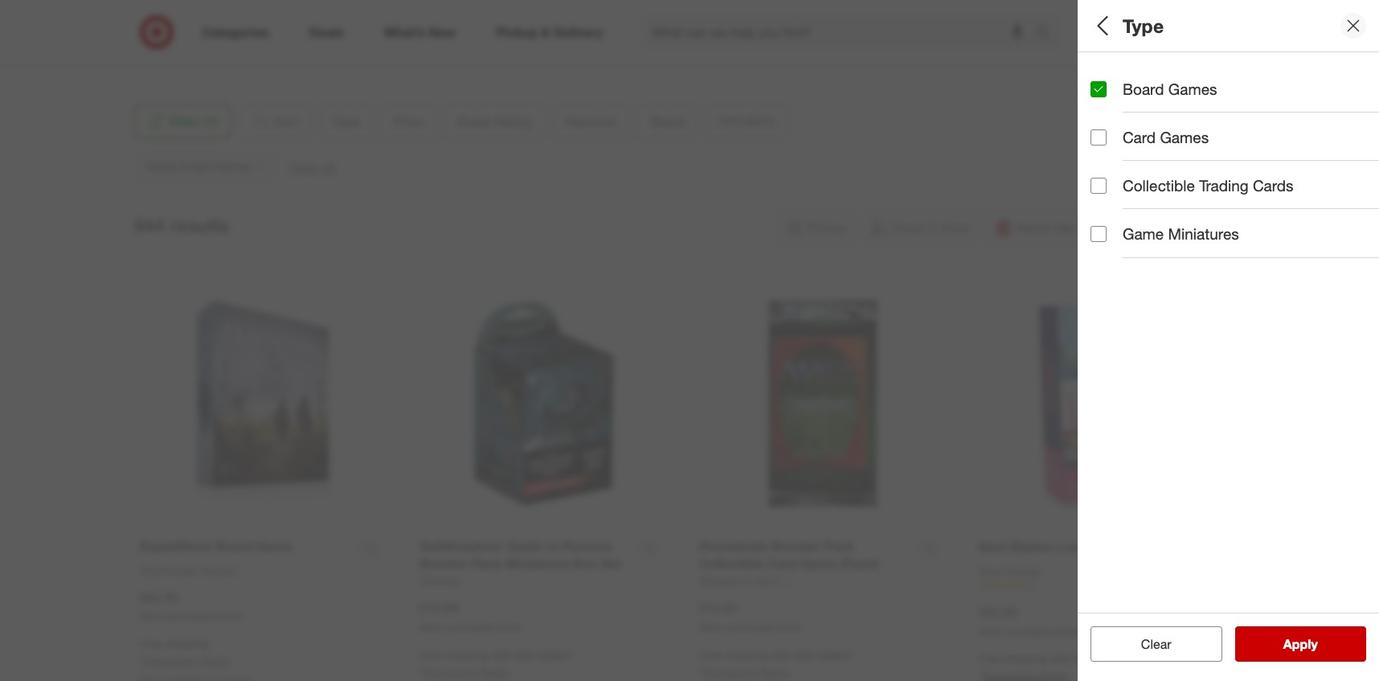 Task type: vqa. For each thing, say whether or not it's contained in the screenshot.
second Not helpful  (0) button
no



Task type: describe. For each thing, give the bounding box(es) containing it.
guest rating button
[[1091, 165, 1380, 221]]

clear all button
[[1091, 626, 1223, 662]]

games for board games
[[1169, 80, 1218, 98]]

Board Games checkbox
[[1091, 81, 1107, 97]]

exclusions for $15.95
[[704, 665, 757, 679]]

Collectible Trading Cards checkbox
[[1091, 178, 1107, 194]]

shipping for $18.99
[[445, 648, 488, 662]]

trading
[[1200, 176, 1249, 195]]

Include out of stock checkbox
[[1091, 406, 1107, 422]]

clear for clear
[[1142, 636, 1172, 652]]

collectible
[[1123, 176, 1196, 195]]

purchased for $20.99
[[1007, 625, 1053, 637]]

944 results
[[134, 214, 230, 237]]

free shipping with $35 orders* * exclusions apply. for $15.95
[[700, 648, 853, 679]]

orders* for $18.99
[[536, 648, 573, 662]]

type for type
[[1123, 14, 1164, 37]]

1
[[1029, 580, 1035, 592]]

apply. for $15.95
[[760, 665, 791, 679]]

* down $84.95
[[140, 654, 144, 668]]

online for $20.99
[[1056, 625, 1082, 637]]

search
[[1029, 25, 1068, 41]]

free for $15.95
[[700, 648, 722, 662]]

board inside type board games
[[1091, 84, 1122, 98]]

when for $84.95
[[140, 611, 165, 623]]

all
[[1091, 14, 1113, 37]]

us
[[147, 46, 162, 59]]

,
[[194, 29, 197, 43]]

53719
[[216, 29, 248, 43]]

free inside free shipping * * exclusions apply.
[[140, 637, 162, 651]]

guest rating
[[1091, 181, 1186, 200]]

apply. for $18.99
[[481, 665, 511, 679]]

search button
[[1029, 14, 1068, 53]]

type for type board games
[[1091, 63, 1125, 82]]

games for card games
[[1161, 128, 1209, 146]]

when for $20.99
[[979, 625, 1004, 637]]

when for $18.99
[[420, 622, 445, 634]]

apply. inside free shipping * * exclusions apply.
[[201, 654, 231, 668]]

2835 commerce park drive fitchburg , wi 53719 us
[[147, 13, 286, 59]]

price button
[[1091, 109, 1380, 165]]

shipping for $20.99
[[1005, 652, 1048, 665]]

What can we help you find? suggestions appear below search field
[[643, 14, 1040, 50]]

game miniatures
[[1123, 225, 1240, 243]]

* down $15.95
[[700, 665, 704, 679]]

with for $15.95
[[771, 648, 792, 662]]

purchased for $15.95
[[727, 622, 773, 634]]

2835
[[147, 13, 172, 27]]

exclusions apply. button for $15.95
[[704, 664, 791, 680]]

rating
[[1138, 181, 1186, 200]]

Card Games checkbox
[[1091, 129, 1107, 145]]

free shipping * * exclusions apply.
[[140, 637, 231, 668]]

orders* for $15.95
[[816, 648, 853, 662]]

$20.99
[[979, 604, 1018, 620]]

board inside type 'dialog'
[[1123, 80, 1165, 98]]

purchased for $18.99
[[447, 622, 493, 634]]

wi
[[200, 29, 213, 43]]

all filters
[[1091, 14, 1168, 37]]

free for $20.99
[[979, 652, 1002, 665]]

game
[[1123, 225, 1165, 243]]

$15.95 when purchased online
[[700, 600, 802, 634]]

free shipping with $35 orders* * exclusions apply. for $18.99
[[420, 648, 573, 679]]

1 link
[[979, 579, 1228, 593]]



Task type: locate. For each thing, give the bounding box(es) containing it.
when down $15.95
[[700, 622, 725, 634]]

cards
[[1254, 176, 1294, 195]]

park
[[234, 13, 257, 27]]

purchased up free shipping * * exclusions apply.
[[168, 611, 214, 623]]

online for $15.95
[[776, 622, 802, 634]]

free shipping with $35 orders*
[[979, 652, 1132, 665]]

see results
[[1267, 636, 1335, 652]]

orders*
[[536, 648, 573, 662], [816, 648, 853, 662], [1096, 652, 1132, 665]]

free shipping with $35 orders* * exclusions apply.
[[420, 648, 573, 679], [700, 648, 853, 679]]

commerce
[[175, 13, 231, 27]]

with for $20.99
[[1051, 652, 1072, 665]]

* down $84.95 when purchased online
[[208, 637, 212, 651]]

free down $20.99
[[979, 652, 1002, 665]]

card games
[[1123, 128, 1209, 146]]

purchased inside $15.95 when purchased online
[[727, 622, 773, 634]]

1 horizontal spatial with
[[771, 648, 792, 662]]

type inside 'dialog'
[[1123, 14, 1164, 37]]

when down $84.95
[[140, 611, 165, 623]]

clear
[[1134, 636, 1164, 652], [1142, 636, 1172, 652]]

online for $18.99
[[496, 622, 522, 634]]

2 horizontal spatial apply.
[[760, 665, 791, 679]]

exclusions down $18.99 when purchased online
[[424, 665, 477, 679]]

0 horizontal spatial $35
[[515, 648, 533, 662]]

when
[[140, 611, 165, 623], [420, 622, 445, 634], [700, 622, 725, 634], [979, 625, 1004, 637]]

online inside $84.95 when purchased online
[[216, 611, 242, 623]]

clear for clear all
[[1134, 636, 1164, 652]]

2 horizontal spatial $35
[[1075, 652, 1093, 665]]

free for $18.99
[[420, 648, 442, 662]]

*
[[208, 637, 212, 651], [140, 654, 144, 668], [420, 665, 424, 679], [700, 665, 704, 679]]

clear left all
[[1134, 636, 1164, 652]]

online inside $18.99 when purchased online
[[496, 622, 522, 634]]

purchased inside '$20.99 when purchased online'
[[1007, 625, 1053, 637]]

$35 for $18.99
[[515, 648, 533, 662]]

collectible trading cards
[[1123, 176, 1294, 195]]

when down $18.99
[[420, 622, 445, 634]]

free shipping with $35 orders* * exclusions apply. down $18.99 when purchased online
[[420, 648, 573, 679]]

purchased for $84.95
[[168, 611, 214, 623]]

exclusions down $84.95 when purchased online
[[144, 654, 198, 668]]

shipping inside free shipping * * exclusions apply.
[[165, 637, 208, 651]]

free
[[140, 637, 162, 651], [420, 648, 442, 662], [700, 648, 722, 662], [979, 652, 1002, 665]]

when inside $84.95 when purchased online
[[140, 611, 165, 623]]

clear all
[[1134, 636, 1180, 652]]

online for $84.95
[[216, 611, 242, 623]]

price
[[1091, 125, 1129, 144]]

when for $15.95
[[700, 622, 725, 634]]

0 horizontal spatial free shipping with $35 orders* * exclusions apply.
[[420, 648, 573, 679]]

online
[[216, 611, 242, 623], [496, 622, 522, 634], [776, 622, 802, 634], [1056, 625, 1082, 637]]

$35
[[515, 648, 533, 662], [795, 648, 813, 662], [1075, 652, 1093, 665]]

exclusions down $15.95 when purchased online
[[704, 665, 757, 679]]

exclusions apply. button down $18.99 when purchased online
[[424, 664, 511, 680]]

results right see
[[1294, 636, 1335, 652]]

free down $15.95
[[700, 648, 722, 662]]

1 horizontal spatial board
[[1123, 80, 1165, 98]]

type inside type board games
[[1091, 63, 1125, 82]]

$84.95 when purchased online
[[140, 589, 242, 623]]

clear down the 1 link
[[1142, 636, 1172, 652]]

games right card
[[1161, 128, 1209, 146]]

board games
[[1123, 80, 1218, 98]]

apply. down $15.95 when purchased online
[[760, 665, 791, 679]]

exclusions apply. button for $18.99
[[424, 664, 511, 680]]

purchased down $15.95
[[727, 622, 773, 634]]

shipping
[[165, 637, 208, 651], [445, 648, 488, 662], [725, 648, 768, 662], [1005, 652, 1048, 665]]

0 horizontal spatial exclusions
[[144, 654, 198, 668]]

online inside '$20.99 when purchased online'
[[1056, 625, 1082, 637]]

with down '$20.99 when purchased online'
[[1051, 652, 1072, 665]]

0 horizontal spatial orders*
[[536, 648, 573, 662]]

* down $18.99
[[420, 665, 424, 679]]

1 vertical spatial results
[[1294, 636, 1335, 652]]

when down $20.99
[[979, 625, 1004, 637]]

2 horizontal spatial exclusions apply. button
[[704, 664, 791, 680]]

exclusions apply. button down $15.95 when purchased online
[[704, 664, 791, 680]]

miniatures
[[1169, 225, 1240, 243]]

purchased
[[168, 611, 214, 623], [447, 622, 493, 634], [727, 622, 773, 634], [1007, 625, 1053, 637]]

games inside type board games
[[1125, 84, 1161, 98]]

featured
[[1091, 238, 1155, 256]]

exclusions
[[144, 654, 198, 668], [424, 665, 477, 679], [704, 665, 757, 679]]

$15.95
[[700, 600, 738, 616]]

$18.99
[[420, 600, 458, 616]]

clear inside type 'dialog'
[[1142, 636, 1172, 652]]

see
[[1267, 636, 1290, 652]]

results inside button
[[1294, 636, 1335, 652]]

$18.99 when purchased online
[[420, 600, 522, 634]]

featured button
[[1091, 221, 1380, 277]]

0 vertical spatial type
[[1123, 14, 1164, 37]]

$20.99 when purchased online
[[979, 604, 1082, 637]]

exclusions inside free shipping * * exclusions apply.
[[144, 654, 198, 668]]

with
[[491, 648, 512, 662], [771, 648, 792, 662], [1051, 652, 1072, 665]]

2 free shipping with $35 orders* * exclusions apply. from the left
[[700, 648, 853, 679]]

$35 down $15.95 when purchased online
[[795, 648, 813, 662]]

shipping down '$20.99 when purchased online'
[[1005, 652, 1048, 665]]

results for see results
[[1294, 636, 1335, 652]]

card
[[1123, 128, 1156, 146]]

exclusions apply. button
[[144, 653, 231, 669], [424, 664, 511, 680], [704, 664, 791, 680]]

when inside $18.99 when purchased online
[[420, 622, 445, 634]]

free down $18.99
[[420, 648, 442, 662]]

$35 down $18.99 when purchased online
[[515, 648, 533, 662]]

1 horizontal spatial orders*
[[816, 648, 853, 662]]

apply button
[[1235, 626, 1367, 662]]

shipping down $84.95 when purchased online
[[165, 637, 208, 651]]

1 clear from the left
[[1134, 636, 1164, 652]]

0 vertical spatial results
[[170, 214, 230, 237]]

1 vertical spatial type
[[1091, 63, 1125, 82]]

1 horizontal spatial exclusions
[[424, 665, 477, 679]]

online inside $15.95 when purchased online
[[776, 622, 802, 634]]

board up price
[[1091, 84, 1122, 98]]

apply.
[[201, 654, 231, 668], [481, 665, 511, 679], [760, 665, 791, 679]]

drive
[[260, 13, 286, 27]]

apply. down $84.95 when purchased online
[[201, 654, 231, 668]]

type right all at the right
[[1123, 14, 1164, 37]]

exclusions for $18.99
[[424, 665, 477, 679]]

1 horizontal spatial apply.
[[481, 665, 511, 679]]

free down $84.95
[[140, 637, 162, 651]]

games
[[1169, 80, 1218, 98], [1125, 84, 1161, 98], [1161, 128, 1209, 146]]

free shipping with $35 orders* * exclusions apply. down $15.95 when purchased online
[[700, 648, 853, 679]]

clear button
[[1091, 626, 1223, 662]]

shipping down $18.99 when purchased online
[[445, 648, 488, 662]]

purchased down $20.99
[[1007, 625, 1053, 637]]

1 horizontal spatial free shipping with $35 orders* * exclusions apply.
[[700, 648, 853, 679]]

board right 'board games' option
[[1123, 80, 1165, 98]]

type dialog
[[1078, 0, 1380, 681]]

clear inside all filters 'dialog'
[[1134, 636, 1164, 652]]

type
[[1123, 14, 1164, 37], [1091, 63, 1125, 82]]

guest
[[1091, 181, 1134, 200]]

shipping down $15.95 when purchased online
[[725, 648, 768, 662]]

exclusions apply. button down $84.95 when purchased online
[[144, 653, 231, 669]]

type board games
[[1091, 63, 1161, 98]]

purchased down $18.99
[[447, 622, 493, 634]]

$35 down '$20.99 when purchased online'
[[1075, 652, 1093, 665]]

board
[[1123, 80, 1165, 98], [1091, 84, 1122, 98]]

orders* for $20.99
[[1096, 652, 1132, 665]]

see results button
[[1235, 626, 1367, 662]]

0 horizontal spatial board
[[1091, 84, 1122, 98]]

1 horizontal spatial results
[[1294, 636, 1335, 652]]

Game Miniatures checkbox
[[1091, 226, 1107, 242]]

1 horizontal spatial exclusions apply. button
[[424, 664, 511, 680]]

results for 944 results
[[170, 214, 230, 237]]

2 horizontal spatial with
[[1051, 652, 1072, 665]]

games right 'board games' option
[[1125, 84, 1161, 98]]

$35 for $20.99
[[1075, 652, 1093, 665]]

with for $18.99
[[491, 648, 512, 662]]

with down $15.95 when purchased online
[[771, 648, 792, 662]]

all
[[1168, 636, 1180, 652]]

with down $18.99 when purchased online
[[491, 648, 512, 662]]

2 clear from the left
[[1142, 636, 1172, 652]]

0 horizontal spatial results
[[170, 214, 230, 237]]

apply
[[1284, 636, 1318, 652]]

fitchburg
[[147, 29, 194, 43]]

0 horizontal spatial exclusions apply. button
[[144, 653, 231, 669]]

results
[[170, 214, 230, 237], [1294, 636, 1335, 652]]

all filters dialog
[[1078, 0, 1380, 681]]

when inside '$20.99 when purchased online'
[[979, 625, 1004, 637]]

$84.95
[[140, 589, 178, 605]]

games up 'card games'
[[1169, 80, 1218, 98]]

944
[[134, 214, 165, 237]]

purchased inside $84.95 when purchased online
[[168, 611, 214, 623]]

apply. down $18.99 when purchased online
[[481, 665, 511, 679]]

0 horizontal spatial with
[[491, 648, 512, 662]]

2 horizontal spatial exclusions
[[704, 665, 757, 679]]

$35 for $15.95
[[795, 648, 813, 662]]

0 horizontal spatial apply.
[[201, 654, 231, 668]]

shipping for $15.95
[[725, 648, 768, 662]]

2 horizontal spatial orders*
[[1096, 652, 1132, 665]]

filters
[[1118, 14, 1168, 37]]

1 horizontal spatial $35
[[795, 648, 813, 662]]

1 free shipping with $35 orders* * exclusions apply. from the left
[[420, 648, 573, 679]]

type down all at the right
[[1091, 63, 1125, 82]]

purchased inside $18.99 when purchased online
[[447, 622, 493, 634]]

results right 944
[[170, 214, 230, 237]]

when inside $15.95 when purchased online
[[700, 622, 725, 634]]



